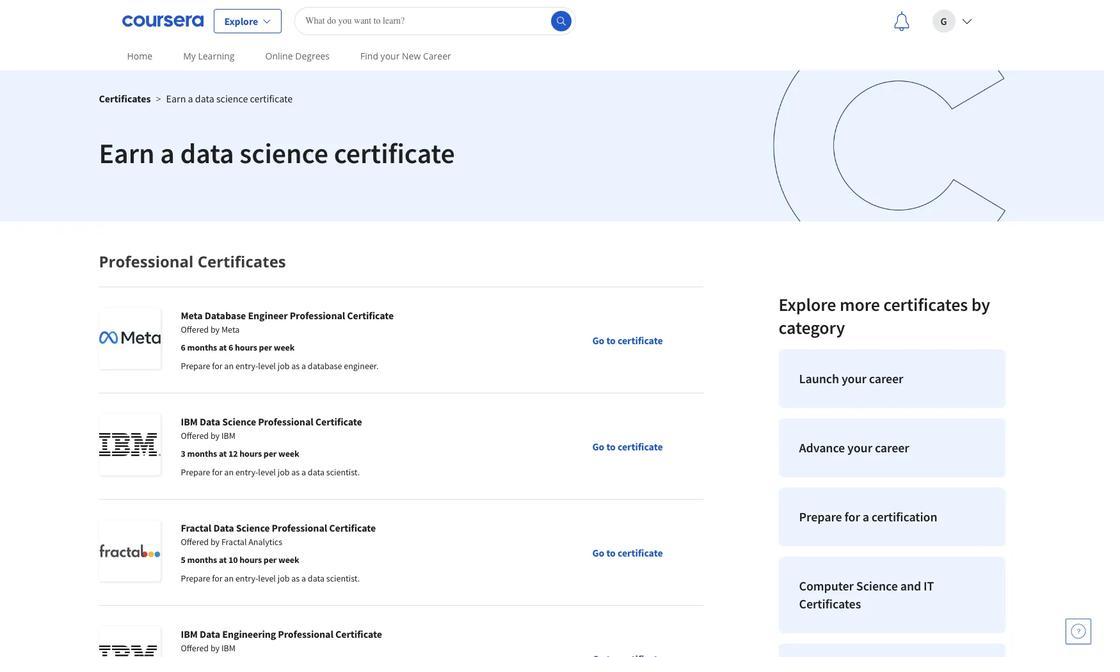 Task type: describe. For each thing, give the bounding box(es) containing it.
entry- for fractal
[[236, 573, 258, 585]]

certificate for meta database engineer professional certificate
[[347, 309, 394, 322]]

prepare for meta database engineer professional certificate
[[181, 361, 210, 372]]

my learning
[[183, 50, 235, 62]]

1 vertical spatial fractal
[[222, 537, 247, 548]]

meta database engineer professional certificate offered by meta 6 months at 6 hours per week
[[181, 309, 394, 354]]

3
[[181, 448, 186, 460]]

months for database
[[187, 342, 217, 354]]

prepare for fractal data science  professional certificate
[[181, 573, 210, 585]]

ibm left engineering
[[181, 628, 198, 641]]

hours inside fractal data science  professional certificate offered by fractal analytics 5 months at 10 hours per week
[[240, 555, 262, 566]]

level for ibm
[[258, 467, 276, 478]]

fractal data science  professional certificate offered by fractal analytics 5 months at 10 hours per week
[[181, 522, 376, 566]]

10
[[229, 555, 238, 566]]

your for advance
[[848, 440, 873, 456]]

find
[[361, 50, 379, 62]]

entry- for ibm
[[236, 467, 258, 478]]

advance your career link
[[779, 419, 1006, 478]]

professional for fractal data science  professional certificate
[[272, 522, 327, 535]]

week for science
[[279, 448, 299, 460]]

explore for explore more certificates by category
[[779, 293, 837, 316]]

coursera image
[[122, 11, 203, 31]]

certificate for fractal data science  professional certificate
[[618, 547, 663, 559]]

your for find
[[381, 50, 400, 62]]

offered inside "ibm data engineering professional certificate offered by ibm"
[[181, 643, 209, 655]]

as for fractal data science  professional certificate
[[292, 573, 300, 585]]

go to certificate for meta database engineer professional certificate
[[593, 334, 663, 347]]

explore more certificates by category
[[779, 293, 991, 339]]

>
[[156, 93, 161, 105]]

database
[[205, 309, 246, 322]]

career
[[423, 50, 451, 62]]

per for engineer
[[259, 342, 272, 354]]

and
[[901, 578, 922, 594]]

by for fractal data science  professional certificate
[[211, 537, 220, 548]]

a down >
[[160, 136, 175, 171]]

science for fractal
[[236, 522, 270, 535]]

level for fractal
[[258, 573, 276, 585]]

prepare for a certification link
[[779, 488, 1006, 547]]

to for fractal data science  professional certificate
[[607, 547, 616, 559]]

certificates inside computer science and it certificates
[[800, 596, 862, 612]]

science inside computer science and it certificates
[[857, 578, 898, 594]]

certification
[[872, 509, 938, 525]]

fractal analytics image
[[99, 521, 160, 582]]

2 6 from the left
[[229, 342, 233, 354]]

per inside fractal data science  professional certificate offered by fractal analytics 5 months at 10 hours per week
[[264, 555, 277, 566]]

explore for explore
[[224, 14, 258, 27]]

science for ibm
[[222, 416, 256, 428]]

certificate for meta database engineer professional certificate
[[618, 334, 663, 347]]

week for engineer
[[274, 342, 295, 354]]

career for advance your career
[[875, 440, 910, 456]]

1 6 from the left
[[181, 342, 186, 354]]

at inside fractal data science  professional certificate offered by fractal analytics 5 months at 10 hours per week
[[219, 555, 227, 566]]

by inside "ibm data engineering professional certificate offered by ibm"
[[211, 643, 220, 655]]

What do you want to learn? text field
[[295, 7, 577, 35]]

explore button
[[214, 9, 282, 33]]

launch your career link
[[779, 350, 1006, 409]]

a down fractal data science  professional certificate offered by fractal analytics 5 months at 10 hours per week
[[302, 573, 306, 585]]

prepare for an entry-level job as a database engineer.
[[181, 361, 379, 372]]

by for meta database engineer professional certificate
[[211, 324, 220, 336]]

find your new career
[[361, 50, 451, 62]]

help center image
[[1072, 624, 1087, 640]]

0 vertical spatial fractal
[[181, 522, 212, 535]]

online degrees link
[[260, 42, 335, 70]]

go to certificate for fractal data science  professional certificate
[[593, 547, 663, 559]]

ibm data science professional certificate offered by ibm 3 months at 12 hours per week
[[181, 416, 362, 460]]

find your new career link
[[355, 42, 457, 70]]

data down fractal data science  professional certificate offered by fractal analytics 5 months at 10 hours per week
[[308, 573, 325, 585]]

advance
[[800, 440, 846, 456]]

as for ibm data science professional certificate
[[292, 467, 300, 478]]

per for science
[[264, 448, 277, 460]]

1 horizontal spatial earn
[[166, 92, 186, 105]]

computer science and it certificates link
[[779, 557, 1006, 634]]

at for data
[[219, 448, 227, 460]]

offered for meta database engineer professional certificate
[[181, 324, 209, 336]]

computer science and it certificates
[[800, 578, 935, 612]]

certificate for ibm data science professional certificate
[[618, 440, 663, 453]]

data for fractal data science  professional certificate
[[214, 522, 234, 535]]

computer
[[800, 578, 854, 594]]



Task type: locate. For each thing, give the bounding box(es) containing it.
months right '3'
[[187, 448, 217, 460]]

entry- down meta database engineer professional certificate offered by meta 6 months at 6 hours per week
[[236, 361, 258, 372]]

1 vertical spatial as
[[292, 467, 300, 478]]

months right 5
[[187, 555, 217, 566]]

prepare
[[181, 361, 210, 372], [181, 467, 210, 478], [800, 509, 843, 525], [181, 573, 210, 585]]

1 vertical spatial level
[[258, 467, 276, 478]]

0 vertical spatial scientist.
[[327, 467, 360, 478]]

2 entry- from the top
[[236, 467, 258, 478]]

as
[[292, 361, 300, 372], [292, 467, 300, 478], [292, 573, 300, 585]]

months inside fractal data science  professional certificate offered by fractal analytics 5 months at 10 hours per week
[[187, 555, 217, 566]]

0 horizontal spatial 6
[[181, 342, 186, 354]]

2 vertical spatial job
[[278, 573, 290, 585]]

at
[[219, 342, 227, 354], [219, 448, 227, 460], [219, 555, 227, 566]]

level
[[258, 361, 276, 372], [258, 467, 276, 478], [258, 573, 276, 585]]

0 vertical spatial go
[[593, 334, 605, 347]]

0 vertical spatial career
[[870, 371, 904, 387]]

professional inside ibm data science professional certificate offered by ibm 3 months at 12 hours per week
[[258, 416, 314, 428]]

at left 10 at the bottom of page
[[219, 555, 227, 566]]

0 vertical spatial entry-
[[236, 361, 258, 372]]

0 vertical spatial certificates
[[99, 92, 151, 105]]

1 scientist. from the top
[[327, 467, 360, 478]]

offered inside ibm data science professional certificate offered by ibm 3 months at 12 hours per week
[[181, 430, 209, 442]]

explore inside explore more certificates by category
[[779, 293, 837, 316]]

scientist.
[[327, 467, 360, 478], [327, 573, 360, 585]]

job for fractal
[[278, 573, 290, 585]]

science
[[222, 416, 256, 428], [236, 522, 270, 535], [857, 578, 898, 594]]

job down fractal data science  professional certificate offered by fractal analytics 5 months at 10 hours per week
[[278, 573, 290, 585]]

1 vertical spatial prepare for an entry-level job as a data scientist.
[[181, 573, 360, 585]]

prepare for a certification
[[800, 509, 938, 525]]

0 vertical spatial months
[[187, 342, 217, 354]]

hours for science
[[240, 448, 262, 460]]

2 horizontal spatial certificates
[[800, 596, 862, 612]]

for for fractal data science  professional certificate
[[212, 573, 223, 585]]

prepare for an entry-level job as a data scientist. down fractal data science  professional certificate offered by fractal analytics 5 months at 10 hours per week
[[181, 573, 360, 585]]

2 vertical spatial at
[[219, 555, 227, 566]]

g button
[[923, 0, 983, 41]]

certificate inside ibm data science professional certificate offered by ibm 3 months at 12 hours per week
[[316, 416, 362, 428]]

earn a data science certificate link
[[166, 92, 293, 105]]

per inside meta database engineer professional certificate offered by meta 6 months at 6 hours per week
[[259, 342, 272, 354]]

0 vertical spatial go to certificate
[[593, 334, 663, 347]]

0 vertical spatial explore
[[224, 14, 258, 27]]

2 vertical spatial level
[[258, 573, 276, 585]]

hours inside ibm data science professional certificate offered by ibm 3 months at 12 hours per week
[[240, 448, 262, 460]]

2 as from the top
[[292, 467, 300, 478]]

1 vertical spatial week
[[279, 448, 299, 460]]

0 vertical spatial prepare for an entry-level job as a data scientist.
[[181, 467, 360, 478]]

your right find
[[381, 50, 400, 62]]

0 vertical spatial week
[[274, 342, 295, 354]]

2 vertical spatial go
[[593, 547, 605, 559]]

2 an from the top
[[224, 467, 234, 478]]

2 months from the top
[[187, 448, 217, 460]]

1 vertical spatial your
[[842, 371, 867, 387]]

prepare for an entry-level job as a data scientist.
[[181, 467, 360, 478], [181, 573, 360, 585]]

months down database
[[187, 342, 217, 354]]

explore left 'more'
[[779, 293, 837, 316]]

to
[[607, 334, 616, 347], [607, 440, 616, 453], [607, 547, 616, 559]]

2 go from the top
[[593, 440, 605, 453]]

1 go to certificate from the top
[[593, 334, 663, 347]]

1 horizontal spatial 6
[[229, 342, 233, 354]]

ibm up the 12
[[222, 430, 236, 442]]

data inside ibm data science professional certificate offered by ibm 3 months at 12 hours per week
[[200, 416, 220, 428]]

3 go to certificate from the top
[[593, 547, 663, 559]]

1 vertical spatial career
[[875, 440, 910, 456]]

professional inside meta database engineer professional certificate offered by meta 6 months at 6 hours per week
[[290, 309, 345, 322]]

offered for ibm data science professional certificate
[[181, 430, 209, 442]]

2 level from the top
[[258, 467, 276, 478]]

2 go to certificate from the top
[[593, 440, 663, 453]]

2 vertical spatial week
[[279, 555, 299, 566]]

entry- down the 12
[[236, 467, 258, 478]]

week inside fractal data science  professional certificate offered by fractal analytics 5 months at 10 hours per week
[[279, 555, 299, 566]]

as down ibm data science professional certificate offered by ibm 3 months at 12 hours per week
[[292, 467, 300, 478]]

category
[[779, 316, 846, 339]]

fractal
[[181, 522, 212, 535], [222, 537, 247, 548]]

per inside ibm data science professional certificate offered by ibm 3 months at 12 hours per week
[[264, 448, 277, 460]]

science
[[216, 92, 248, 105], [240, 136, 329, 171]]

1 vertical spatial go to certificate
[[593, 440, 663, 453]]

engineering
[[222, 628, 276, 641]]

3 an from the top
[[224, 573, 234, 585]]

home link
[[122, 42, 158, 70]]

at inside ibm data science professional certificate offered by ibm 3 months at 12 hours per week
[[219, 448, 227, 460]]

job for ibm
[[278, 467, 290, 478]]

2 vertical spatial go to certificate
[[593, 547, 663, 559]]

go for fractal data science  professional certificate
[[593, 547, 605, 559]]

1 vertical spatial data
[[214, 522, 234, 535]]

go
[[593, 334, 605, 347], [593, 440, 605, 453], [593, 547, 605, 559]]

per down analytics
[[264, 555, 277, 566]]

1 vertical spatial science
[[240, 136, 329, 171]]

1 level from the top
[[258, 361, 276, 372]]

0 vertical spatial hours
[[235, 342, 257, 354]]

6 right the meta image
[[181, 342, 186, 354]]

1 as from the top
[[292, 361, 300, 372]]

2 vertical spatial months
[[187, 555, 217, 566]]

0 vertical spatial science
[[222, 416, 256, 428]]

week
[[274, 342, 295, 354], [279, 448, 299, 460], [279, 555, 299, 566]]

meta down database
[[222, 324, 240, 336]]

1 vertical spatial entry-
[[236, 467, 258, 478]]

list containing launch your career
[[774, 345, 1011, 658]]

1 horizontal spatial fractal
[[222, 537, 247, 548]]

per
[[259, 342, 272, 354], [264, 448, 277, 460], [264, 555, 277, 566]]

0 vertical spatial at
[[219, 342, 227, 354]]

0 horizontal spatial fractal
[[181, 522, 212, 535]]

an down 10 at the bottom of page
[[224, 573, 234, 585]]

a
[[188, 92, 193, 105], [160, 136, 175, 171], [302, 361, 306, 372], [302, 467, 306, 478], [863, 509, 870, 525], [302, 573, 306, 585]]

as for meta database engineer professional certificate
[[292, 361, 300, 372]]

0 horizontal spatial meta
[[181, 309, 203, 322]]

at inside meta database engineer professional certificate offered by meta 6 months at 6 hours per week
[[219, 342, 227, 354]]

2 prepare for an entry-level job as a data scientist. from the top
[[181, 573, 360, 585]]

my learning link
[[178, 42, 240, 70]]

degrees
[[295, 50, 330, 62]]

science inside fractal data science  professional certificate offered by fractal analytics 5 months at 10 hours per week
[[236, 522, 270, 535]]

0 vertical spatial job
[[278, 361, 290, 372]]

offered inside fractal data science  professional certificate offered by fractal analytics 5 months at 10 hours per week
[[181, 537, 209, 548]]

months inside meta database engineer professional certificate offered by meta 6 months at 6 hours per week
[[187, 342, 217, 354]]

more
[[840, 293, 881, 316]]

professional for meta database engineer professional certificate
[[290, 309, 345, 322]]

hours inside meta database engineer professional certificate offered by meta 6 months at 6 hours per week
[[235, 342, 257, 354]]

ibm
[[181, 416, 198, 428], [222, 430, 236, 442], [181, 628, 198, 641], [222, 643, 236, 655]]

professional inside "ibm data engineering professional certificate offered by ibm"
[[278, 628, 334, 641]]

2 at from the top
[[219, 448, 227, 460]]

3 offered from the top
[[181, 537, 209, 548]]

0 vertical spatial your
[[381, 50, 400, 62]]

ibm up '3'
[[181, 416, 198, 428]]

explore inside dropdown button
[[224, 14, 258, 27]]

1 vertical spatial scientist.
[[327, 573, 360, 585]]

an
[[224, 361, 234, 372], [224, 467, 234, 478], [224, 573, 234, 585]]

professional for ibm data science professional certificate
[[258, 416, 314, 428]]

meta image
[[99, 308, 160, 370]]

1 job from the top
[[278, 361, 290, 372]]

6
[[181, 342, 186, 354], [229, 342, 233, 354]]

2 vertical spatial science
[[857, 578, 898, 594]]

2 offered from the top
[[181, 430, 209, 442]]

go for meta database engineer professional certificate
[[593, 334, 605, 347]]

per right the 12
[[264, 448, 277, 460]]

professional certificates
[[99, 251, 286, 272]]

online
[[266, 50, 293, 62]]

certificates link
[[99, 92, 151, 105]]

0 vertical spatial meta
[[181, 309, 203, 322]]

engineer
[[248, 309, 288, 322]]

1 vertical spatial job
[[278, 467, 290, 478]]

a down ibm data science professional certificate offered by ibm 3 months at 12 hours per week
[[302, 467, 306, 478]]

week down analytics
[[279, 555, 299, 566]]

2 vertical spatial as
[[292, 573, 300, 585]]

2 vertical spatial data
[[200, 628, 220, 641]]

2 vertical spatial an
[[224, 573, 234, 585]]

0 vertical spatial data
[[200, 416, 220, 428]]

for for ibm data science professional certificate
[[212, 467, 223, 478]]

2 vertical spatial to
[[607, 547, 616, 559]]

hours right 10 at the bottom of page
[[240, 555, 262, 566]]

science up the 12
[[222, 416, 256, 428]]

2 vertical spatial hours
[[240, 555, 262, 566]]

data
[[195, 92, 214, 105], [180, 136, 234, 171], [308, 467, 325, 478], [308, 573, 325, 585]]

data inside fractal data science  professional certificate offered by fractal analytics 5 months at 10 hours per week
[[214, 522, 234, 535]]

by inside explore more certificates by category
[[972, 293, 991, 316]]

hours right the 12
[[240, 448, 262, 460]]

job down ibm data science professional certificate offered by ibm 3 months at 12 hours per week
[[278, 467, 290, 478]]

1 an from the top
[[224, 361, 234, 372]]

level down meta database engineer professional certificate offered by meta 6 months at 6 hours per week
[[258, 361, 276, 372]]

3 job from the top
[[278, 573, 290, 585]]

data inside "ibm data engineering professional certificate offered by ibm"
[[200, 628, 220, 641]]

1 vertical spatial per
[[264, 448, 277, 460]]

earn
[[166, 92, 186, 105], [99, 136, 155, 171]]

certificate
[[347, 309, 394, 322], [316, 416, 362, 428], [329, 522, 376, 535], [336, 628, 382, 641]]

0 vertical spatial level
[[258, 361, 276, 372]]

your for launch
[[842, 371, 867, 387]]

3 entry- from the top
[[236, 573, 258, 585]]

data
[[200, 416, 220, 428], [214, 522, 234, 535], [200, 628, 220, 641]]

ibm down engineering
[[222, 643, 236, 655]]

1 horizontal spatial explore
[[779, 293, 837, 316]]

hours down database
[[235, 342, 257, 354]]

professional
[[99, 251, 194, 272], [290, 309, 345, 322], [258, 416, 314, 428], [272, 522, 327, 535], [278, 628, 334, 641]]

prepare for ibm data science professional certificate
[[181, 467, 210, 478]]

prepare for an entry-level job as a data scientist. down ibm data science professional certificate offered by ibm 3 months at 12 hours per week
[[181, 467, 360, 478]]

at down database
[[219, 342, 227, 354]]

ibm image
[[99, 414, 160, 476]]

an for ibm
[[224, 467, 234, 478]]

1 vertical spatial go
[[593, 440, 605, 453]]

1 vertical spatial science
[[236, 522, 270, 535]]

3 months from the top
[[187, 555, 217, 566]]

by inside meta database engineer professional certificate offered by meta 6 months at 6 hours per week
[[211, 324, 220, 336]]

explore
[[224, 14, 258, 27], [779, 293, 837, 316]]

science inside ibm data science professional certificate offered by ibm 3 months at 12 hours per week
[[222, 416, 256, 428]]

1 vertical spatial meta
[[222, 324, 240, 336]]

certificate inside fractal data science  professional certificate offered by fractal analytics 5 months at 10 hours per week
[[329, 522, 376, 535]]

3 go from the top
[[593, 547, 605, 559]]

entry- for meta
[[236, 361, 258, 372]]

5
[[181, 555, 186, 566]]

level for meta
[[258, 361, 276, 372]]

as down fractal data science  professional certificate offered by fractal analytics 5 months at 10 hours per week
[[292, 573, 300, 585]]

earn right >
[[166, 92, 186, 105]]

week inside ibm data science professional certificate offered by ibm 3 months at 12 hours per week
[[279, 448, 299, 460]]

12
[[229, 448, 238, 460]]

0 horizontal spatial certificates
[[99, 92, 151, 105]]

2 scientist. from the top
[[327, 573, 360, 585]]

offered
[[181, 324, 209, 336], [181, 430, 209, 442], [181, 537, 209, 548], [181, 643, 209, 655]]

6 down database
[[229, 342, 233, 354]]

data down ibm data science professional certificate offered by ibm 3 months at 12 hours per week
[[308, 467, 325, 478]]

level down ibm data science professional certificate offered by ibm 3 months at 12 hours per week
[[258, 467, 276, 478]]

a left database
[[302, 361, 306, 372]]

to for ibm data science professional certificate
[[607, 440, 616, 453]]

job for meta
[[278, 361, 290, 372]]

ibm data engineering professional certificate offered by ibm
[[181, 628, 382, 655]]

2 vertical spatial certificates
[[800, 596, 862, 612]]

entry- down 10 at the bottom of page
[[236, 573, 258, 585]]

2 vertical spatial your
[[848, 440, 873, 456]]

offered for fractal data science  professional certificate
[[181, 537, 209, 548]]

your
[[381, 50, 400, 62], [842, 371, 867, 387], [848, 440, 873, 456]]

1 go from the top
[[593, 334, 605, 347]]

data down my learning link
[[195, 92, 214, 105]]

engineer.
[[344, 361, 379, 372]]

data for ibm data science professional certificate
[[200, 416, 220, 428]]

by
[[972, 293, 991, 316], [211, 324, 220, 336], [211, 430, 220, 442], [211, 537, 220, 548], [211, 643, 220, 655]]

an down the 12
[[224, 467, 234, 478]]

week up prepare for an entry-level job as a database engineer. in the bottom of the page
[[274, 342, 295, 354]]

new
[[402, 50, 421, 62]]

an for meta
[[224, 361, 234, 372]]

1 to from the top
[[607, 334, 616, 347]]

scientist. for fractal data science  professional certificate
[[327, 573, 360, 585]]

0 vertical spatial earn
[[166, 92, 186, 105]]

months
[[187, 342, 217, 354], [187, 448, 217, 460], [187, 555, 217, 566]]

fractal up 10 at the bottom of page
[[222, 537, 247, 548]]

0 vertical spatial science
[[216, 92, 248, 105]]

certificates left >
[[99, 92, 151, 105]]

certificate inside "ibm data engineering professional certificate offered by ibm"
[[336, 628, 382, 641]]

job down meta database engineer professional certificate offered by meta 6 months at 6 hours per week
[[278, 361, 290, 372]]

prepare for an entry-level job as a data scientist. for fractal
[[181, 573, 360, 585]]

2 job from the top
[[278, 467, 290, 478]]

hours for engineer
[[235, 342, 257, 354]]

level down analytics
[[258, 573, 276, 585]]

home
[[127, 50, 153, 62]]

1 vertical spatial explore
[[779, 293, 837, 316]]

science left and
[[857, 578, 898, 594]]

offered inside meta database engineer professional certificate offered by meta 6 months at 6 hours per week
[[181, 324, 209, 336]]

1 horizontal spatial meta
[[222, 324, 240, 336]]

1 vertical spatial hours
[[240, 448, 262, 460]]

to for meta database engineer professional certificate
[[607, 334, 616, 347]]

1 at from the top
[[219, 342, 227, 354]]

0 vertical spatial to
[[607, 334, 616, 347]]

1 entry- from the top
[[236, 361, 258, 372]]

list
[[774, 345, 1011, 658]]

by for ibm data science professional certificate
[[211, 430, 220, 442]]

a right >
[[188, 92, 193, 105]]

3 to from the top
[[607, 547, 616, 559]]

certificates down computer
[[800, 596, 862, 612]]

1 horizontal spatial certificates
[[198, 251, 286, 272]]

2 to from the top
[[607, 440, 616, 453]]

week right the 12
[[279, 448, 299, 460]]

per up prepare for an entry-level job as a database engineer. in the bottom of the page
[[259, 342, 272, 354]]

fractal up 5
[[181, 522, 212, 535]]

as left database
[[292, 361, 300, 372]]

entry-
[[236, 361, 258, 372], [236, 467, 258, 478], [236, 573, 258, 585]]

3 level from the top
[[258, 573, 276, 585]]

1 vertical spatial at
[[219, 448, 227, 460]]

at left the 12
[[219, 448, 227, 460]]

earn down certificates link
[[99, 136, 155, 171]]

online degrees
[[266, 50, 330, 62]]

certificate for ibm data science professional certificate
[[316, 416, 362, 428]]

analytics
[[249, 537, 283, 548]]

by inside fractal data science  professional certificate offered by fractal analytics 5 months at 10 hours per week
[[211, 537, 220, 548]]

it
[[924, 578, 935, 594]]

g
[[941, 14, 948, 27]]

your right launch
[[842, 371, 867, 387]]

week inside meta database engineer professional certificate offered by meta 6 months at 6 hours per week
[[274, 342, 295, 354]]

an down database
[[224, 361, 234, 372]]

an for fractal
[[224, 573, 234, 585]]

0 horizontal spatial earn
[[99, 136, 155, 171]]

my
[[183, 50, 196, 62]]

learning
[[198, 50, 235, 62]]

None search field
[[295, 7, 577, 35]]

earn a data science certificate
[[99, 136, 455, 171]]

go to certificate for ibm data science professional certificate
[[593, 440, 663, 453]]

data down certificates > earn a data science certificate at the top of the page
[[180, 136, 234, 171]]

career
[[870, 371, 904, 387], [875, 440, 910, 456]]

professional inside fractal data science  professional certificate offered by fractal analytics 5 months at 10 hours per week
[[272, 522, 327, 535]]

0 vertical spatial per
[[259, 342, 272, 354]]

months for data
[[187, 448, 217, 460]]

your inside "link"
[[381, 50, 400, 62]]

prepare for an entry-level job as a data scientist. for ibm
[[181, 467, 360, 478]]

go for ibm data science professional certificate
[[593, 440, 605, 453]]

3 at from the top
[[219, 555, 227, 566]]

1 vertical spatial earn
[[99, 136, 155, 171]]

at for database
[[219, 342, 227, 354]]

1 vertical spatial an
[[224, 467, 234, 478]]

certificate
[[250, 92, 293, 105], [334, 136, 455, 171], [618, 334, 663, 347], [618, 440, 663, 453], [618, 547, 663, 559]]

database
[[308, 361, 342, 372]]

2 vertical spatial per
[[264, 555, 277, 566]]

0 horizontal spatial explore
[[224, 14, 258, 27]]

a left certification
[[863, 509, 870, 525]]

job
[[278, 361, 290, 372], [278, 467, 290, 478], [278, 573, 290, 585]]

3 as from the top
[[292, 573, 300, 585]]

certificates
[[884, 293, 969, 316]]

2 vertical spatial entry-
[[236, 573, 258, 585]]

science up analytics
[[236, 522, 270, 535]]

1 vertical spatial months
[[187, 448, 217, 460]]

certificate for fractal data science  professional certificate
[[329, 522, 376, 535]]

career for launch your career
[[870, 371, 904, 387]]

1 vertical spatial to
[[607, 440, 616, 453]]

1 months from the top
[[187, 342, 217, 354]]

launch your career
[[800, 371, 904, 387]]

launch
[[800, 371, 840, 387]]

1 vertical spatial certificates
[[198, 251, 286, 272]]

meta left database
[[181, 309, 203, 322]]

for
[[212, 361, 223, 372], [212, 467, 223, 478], [845, 509, 861, 525], [212, 573, 223, 585]]

certificates up database
[[198, 251, 286, 272]]

advance your career
[[800, 440, 910, 456]]

certificates > earn a data science certificate
[[99, 92, 293, 105]]

your right advance
[[848, 440, 873, 456]]

1 prepare for an entry-level job as a data scientist. from the top
[[181, 467, 360, 478]]

scientist. for ibm data science professional certificate
[[327, 467, 360, 478]]

by inside ibm data science professional certificate offered by ibm 3 months at 12 hours per week
[[211, 430, 220, 442]]

explore up learning
[[224, 14, 258, 27]]

certificates
[[99, 92, 151, 105], [198, 251, 286, 272], [800, 596, 862, 612]]

certificate inside meta database engineer professional certificate offered by meta 6 months at 6 hours per week
[[347, 309, 394, 322]]

0 vertical spatial an
[[224, 361, 234, 372]]

0 vertical spatial as
[[292, 361, 300, 372]]

hours
[[235, 342, 257, 354], [240, 448, 262, 460], [240, 555, 262, 566]]

4 offered from the top
[[181, 643, 209, 655]]

go to certificate
[[593, 334, 663, 347], [593, 440, 663, 453], [593, 547, 663, 559]]

for for meta database engineer professional certificate
[[212, 361, 223, 372]]

meta
[[181, 309, 203, 322], [222, 324, 240, 336]]

1 offered from the top
[[181, 324, 209, 336]]

months inside ibm data science professional certificate offered by ibm 3 months at 12 hours per week
[[187, 448, 217, 460]]



Task type: vqa. For each thing, say whether or not it's contained in the screenshot.
embedded module image
no



